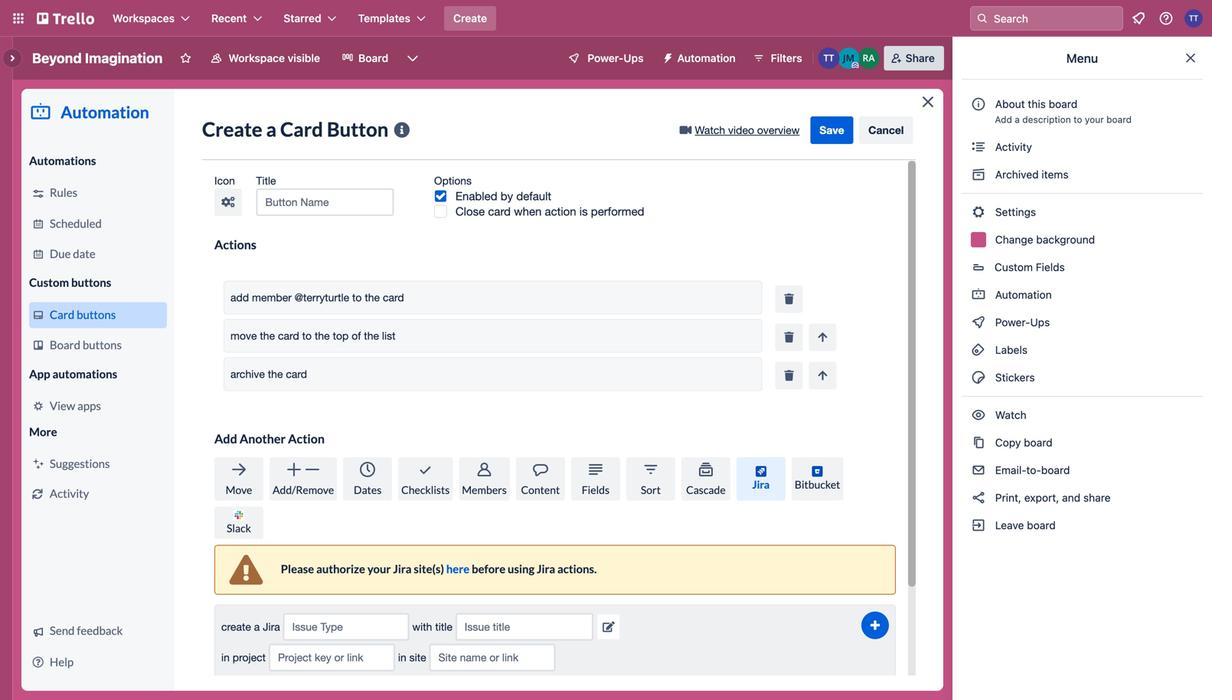 Task type: describe. For each thing, give the bounding box(es) containing it.
starred
[[284, 12, 321, 25]]

board down export,
[[1027, 519, 1056, 532]]

automation link
[[962, 283, 1203, 307]]

watch link
[[962, 403, 1203, 427]]

settings
[[993, 206, 1036, 218]]

change
[[996, 233, 1034, 246]]

sm image inside automation button
[[656, 46, 678, 67]]

add
[[995, 114, 1012, 125]]

terry turtle (terryturtle) image inside the primary element
[[1185, 9, 1203, 28]]

search image
[[977, 12, 989, 25]]

sm image for copy board
[[971, 435, 987, 450]]

workspace
[[229, 52, 285, 64]]

imagination
[[85, 50, 163, 66]]

board up print, export, and share
[[1042, 464, 1070, 476]]

1 vertical spatial power-
[[996, 316, 1031, 329]]

about this board add a description to your board
[[995, 98, 1132, 125]]

stickers
[[993, 371, 1035, 384]]

power-ups button
[[557, 46, 653, 70]]

1 horizontal spatial automation
[[993, 288, 1052, 301]]

automation button
[[656, 46, 745, 70]]

your
[[1085, 114, 1104, 125]]

menu
[[1067, 51, 1099, 65]]

templates button
[[349, 6, 435, 31]]

board
[[358, 52, 389, 64]]

settings link
[[962, 200, 1203, 224]]

1 vertical spatial ups
[[1031, 316, 1050, 329]]

sm image for activity
[[971, 139, 987, 155]]

to-
[[1027, 464, 1042, 476]]

create
[[453, 12, 487, 25]]

sm image for automation
[[971, 287, 987, 303]]

description
[[1023, 114, 1071, 125]]

beyond imagination
[[32, 50, 163, 66]]

to
[[1074, 114, 1083, 125]]

customize views image
[[405, 51, 421, 66]]

copy
[[996, 436, 1021, 449]]

activity link
[[962, 135, 1203, 159]]

sm image for stickers
[[971, 370, 987, 385]]

open information menu image
[[1159, 11, 1174, 26]]

labels
[[993, 344, 1028, 356]]

labels link
[[962, 338, 1203, 362]]

ups inside button
[[624, 52, 644, 64]]

copy board link
[[962, 430, 1203, 455]]

beyond
[[32, 50, 82, 66]]

Board name text field
[[25, 46, 170, 70]]

primary element
[[0, 0, 1212, 37]]

1 horizontal spatial power-ups
[[993, 316, 1053, 329]]

jeremy miller (jeremymiller198) image
[[838, 47, 860, 69]]

change background
[[993, 233, 1095, 246]]

a
[[1015, 114, 1020, 125]]

sm image for power-ups
[[971, 315, 987, 330]]

email-to-board
[[993, 464, 1070, 476]]



Task type: locate. For each thing, give the bounding box(es) containing it.
archived items
[[993, 168, 1069, 181]]

Search field
[[970, 6, 1124, 31]]

sm image for settings
[[971, 205, 987, 220]]

1 horizontal spatial ups
[[1031, 316, 1050, 329]]

sm image inside the automation link
[[971, 287, 987, 303]]

and
[[1062, 491, 1081, 504]]

automation
[[678, 52, 736, 64], [993, 288, 1052, 301]]

watch
[[993, 409, 1030, 421]]

change background link
[[962, 227, 1203, 252]]

this member is an admin of this board. image
[[852, 62, 859, 69]]

copy board
[[993, 436, 1053, 449]]

0 horizontal spatial power-ups
[[588, 52, 644, 64]]

power- down the primary element
[[588, 52, 624, 64]]

power-
[[588, 52, 624, 64], [996, 316, 1031, 329]]

0 vertical spatial ups
[[624, 52, 644, 64]]

fields
[[1036, 261, 1065, 273]]

0 vertical spatial terry turtle (terryturtle) image
[[1185, 9, 1203, 28]]

sm image for archived items
[[971, 167, 987, 182]]

3 sm image from the top
[[971, 287, 987, 303]]

star or unstar board image
[[180, 52, 192, 64]]

visible
[[288, 52, 320, 64]]

1 horizontal spatial terry turtle (terryturtle) image
[[1185, 9, 1203, 28]]

sm image inside email-to-board link
[[971, 463, 987, 478]]

this
[[1028, 98, 1046, 110]]

email-
[[996, 464, 1027, 476]]

about
[[996, 98, 1025, 110]]

sm image inside activity link
[[971, 139, 987, 155]]

sm image for print, export, and share
[[971, 490, 987, 506]]

terry turtle (terryturtle) image left the this member is an admin of this board. icon
[[819, 47, 840, 69]]

back to home image
[[37, 6, 94, 31]]

print, export, and share link
[[962, 486, 1203, 510]]

sm image right the power-ups button
[[656, 46, 678, 67]]

sm image left copy
[[971, 435, 987, 450]]

0 horizontal spatial power-
[[588, 52, 624, 64]]

workspace visible button
[[201, 46, 329, 70]]

5 sm image from the top
[[971, 342, 987, 358]]

sm image left email-
[[971, 463, 987, 478]]

automation left filters button
[[678, 52, 736, 64]]

sm image for email-to-board
[[971, 463, 987, 478]]

print,
[[996, 491, 1022, 504]]

create button
[[444, 6, 496, 31]]

0 vertical spatial power-ups
[[588, 52, 644, 64]]

sm image inside stickers link
[[971, 370, 987, 385]]

1 horizontal spatial power-
[[996, 316, 1031, 329]]

stickers link
[[962, 365, 1203, 390]]

terry turtle (terryturtle) image
[[1185, 9, 1203, 28], [819, 47, 840, 69]]

leave board
[[993, 519, 1056, 532]]

sm image inside the "settings" link
[[971, 205, 987, 220]]

recent
[[211, 12, 247, 25]]

power- inside button
[[588, 52, 624, 64]]

power-ups inside button
[[588, 52, 644, 64]]

0 vertical spatial automation
[[678, 52, 736, 64]]

sm image
[[971, 139, 987, 155], [971, 167, 987, 182], [971, 287, 987, 303], [971, 315, 987, 330], [971, 342, 987, 358], [971, 518, 987, 533]]

6 sm image from the top
[[971, 518, 987, 533]]

archived items link
[[962, 162, 1203, 187]]

2 sm image from the top
[[971, 167, 987, 182]]

board link
[[332, 46, 398, 70]]

share
[[1084, 491, 1111, 504]]

workspaces button
[[103, 6, 199, 31]]

archived
[[996, 168, 1039, 181]]

sm image for leave board
[[971, 518, 987, 533]]

sm image inside labels link
[[971, 342, 987, 358]]

custom
[[995, 261, 1033, 273]]

power-ups
[[588, 52, 644, 64], [993, 316, 1053, 329]]

board
[[1049, 98, 1078, 110], [1107, 114, 1132, 125], [1024, 436, 1053, 449], [1042, 464, 1070, 476], [1027, 519, 1056, 532]]

items
[[1042, 168, 1069, 181]]

0 vertical spatial power-
[[588, 52, 624, 64]]

sm image inside copy board link
[[971, 435, 987, 450]]

share button
[[884, 46, 944, 70]]

workspaces
[[113, 12, 175, 25]]

filters button
[[748, 46, 807, 70]]

sm image left stickers
[[971, 370, 987, 385]]

0 horizontal spatial terry turtle (terryturtle) image
[[819, 47, 840, 69]]

automation inside button
[[678, 52, 736, 64]]

print, export, and share
[[993, 491, 1111, 504]]

ups down the primary element
[[624, 52, 644, 64]]

filters
[[771, 52, 802, 64]]

sm image inside power-ups link
[[971, 315, 987, 330]]

terry turtle (terryturtle) image right open information menu icon at the top right of the page
[[1185, 9, 1203, 28]]

ups
[[624, 52, 644, 64], [1031, 316, 1050, 329]]

power- up labels
[[996, 316, 1031, 329]]

sm image left watch
[[971, 407, 987, 423]]

power-ups down the primary element
[[588, 52, 644, 64]]

0 horizontal spatial ups
[[624, 52, 644, 64]]

board up to
[[1049, 98, 1078, 110]]

sm image inside 'archived items' link
[[971, 167, 987, 182]]

0 notifications image
[[1130, 9, 1148, 28]]

ruby anderson (rubyanderson7) image
[[858, 47, 880, 69]]

sm image for watch
[[971, 407, 987, 423]]

1 vertical spatial power-ups
[[993, 316, 1053, 329]]

sm image for labels
[[971, 342, 987, 358]]

workspace visible
[[229, 52, 320, 64]]

email-to-board link
[[962, 458, 1203, 483]]

export,
[[1025, 491, 1060, 504]]

background
[[1037, 233, 1095, 246]]

board right your
[[1107, 114, 1132, 125]]

sm image inside leave board link
[[971, 518, 987, 533]]

sm image inside watch link
[[971, 407, 987, 423]]

sm image left settings
[[971, 205, 987, 220]]

power-ups up labels
[[993, 316, 1053, 329]]

1 sm image from the top
[[971, 139, 987, 155]]

starred button
[[274, 6, 346, 31]]

activity
[[993, 141, 1032, 153]]

4 sm image from the top
[[971, 315, 987, 330]]

power-ups link
[[962, 310, 1203, 335]]

ups down the automation link at the right of page
[[1031, 316, 1050, 329]]

leave
[[996, 519, 1024, 532]]

share
[[906, 52, 935, 64]]

leave board link
[[962, 513, 1203, 538]]

recent button
[[202, 6, 271, 31]]

sm image
[[656, 46, 678, 67], [971, 205, 987, 220], [971, 370, 987, 385], [971, 407, 987, 423], [971, 435, 987, 450], [971, 463, 987, 478], [971, 490, 987, 506]]

1 vertical spatial terry turtle (terryturtle) image
[[819, 47, 840, 69]]

board up the to-
[[1024, 436, 1053, 449]]

custom fields
[[995, 261, 1065, 273]]

templates
[[358, 12, 411, 25]]

sm image inside the print, export, and share link
[[971, 490, 987, 506]]

1 vertical spatial automation
[[993, 288, 1052, 301]]

0 horizontal spatial automation
[[678, 52, 736, 64]]

sm image left the 'print,'
[[971, 490, 987, 506]]

automation down custom fields
[[993, 288, 1052, 301]]

custom fields button
[[962, 255, 1203, 280]]



Task type: vqa. For each thing, say whether or not it's contained in the screenshot.
sm icon within the leave board link
yes



